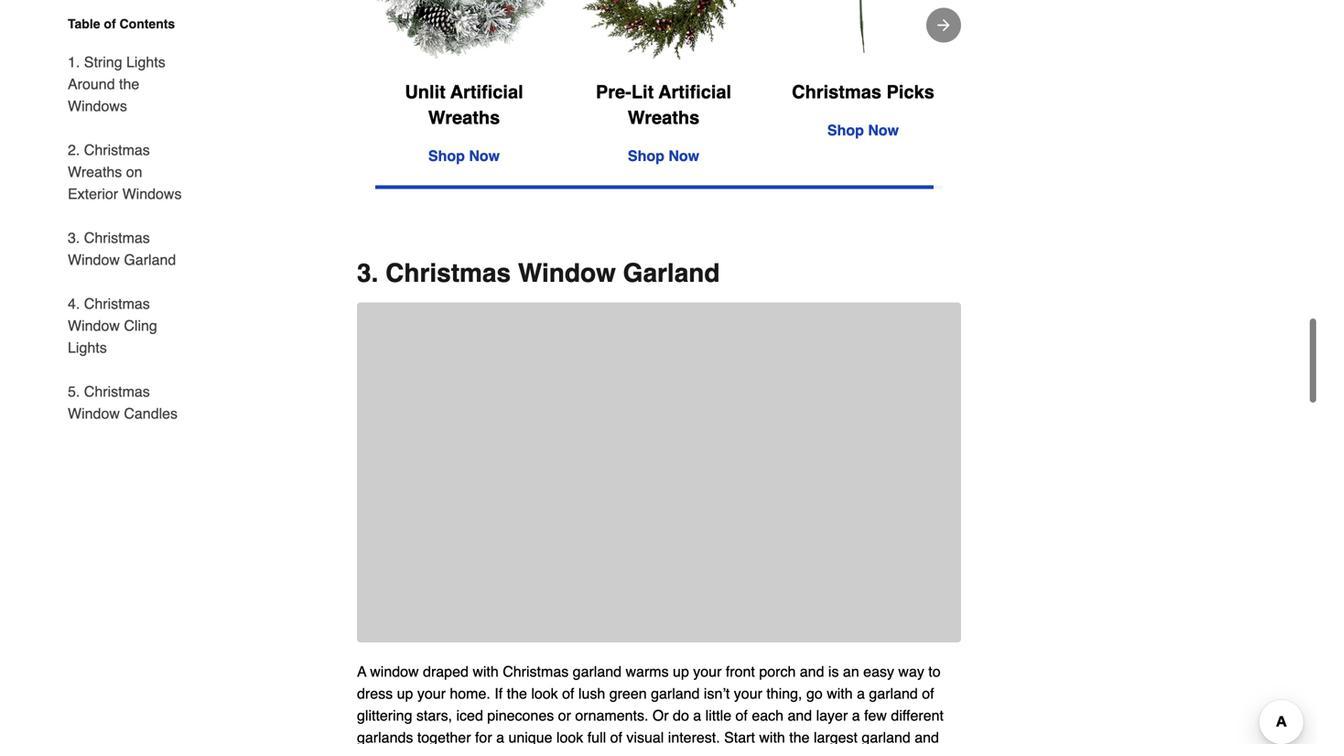 Task type: describe. For each thing, give the bounding box(es) containing it.
wreaths inside pre-lit artificial wreaths
[[628, 106, 700, 127]]

or
[[558, 706, 571, 723]]

garland down "easy"
[[869, 684, 918, 701]]

2.
[[68, 141, 80, 158]]

1. string lights around the windows
[[68, 54, 165, 114]]

garlands
[[357, 728, 413, 744]]

if
[[495, 684, 503, 701]]

cling
[[124, 317, 157, 334]]

front
[[726, 662, 755, 679]]

1 vertical spatial look
[[556, 728, 583, 744]]

a right do
[[693, 706, 701, 723]]

of up start
[[736, 706, 748, 723]]

artificial inside pre-lit artificial wreaths
[[659, 81, 731, 102]]

easy
[[863, 662, 894, 679]]

5. christmas window candles link
[[68, 370, 190, 425]]

shop now for artificial
[[428, 147, 500, 163]]

5. christmas window candles
[[68, 383, 178, 422]]

window for 3. christmas window garland link
[[68, 251, 120, 268]]

2 vertical spatial with
[[759, 728, 785, 744]]

wreaths for 2. christmas wreaths on exterior windows
[[68, 163, 122, 180]]

0 horizontal spatial up
[[397, 684, 413, 701]]

a left few
[[852, 706, 860, 723]]

3. inside '3. christmas window garland'
[[68, 229, 80, 246]]

unlit
[[405, 81, 446, 102]]

around
[[68, 76, 115, 92]]

little
[[705, 706, 731, 723]]

an unlit artificial christmas wreath. image
[[375, 0, 553, 60]]

lit
[[631, 81, 654, 102]]

2. christmas wreaths on exterior windows link
[[68, 128, 190, 216]]

0 vertical spatial and
[[800, 662, 824, 679]]

window for 5. christmas window candles link
[[68, 405, 120, 422]]

wreaths for unlit artificial wreaths
[[428, 106, 500, 127]]

a
[[357, 662, 366, 679]]

pinecones
[[487, 706, 554, 723]]

0 vertical spatial look
[[531, 684, 558, 701]]

shop now link for picks
[[827, 121, 899, 138]]

window
[[370, 662, 419, 679]]

warms
[[626, 662, 669, 679]]

lush
[[578, 684, 605, 701]]

different
[[891, 706, 944, 723]]

pre-
[[596, 81, 631, 102]]

exterior
[[68, 185, 118, 202]]

unlit artificial wreaths
[[405, 81, 523, 127]]

garland down few
[[862, 728, 911, 744]]

christmas inside 2. christmas wreaths on exterior windows
[[84, 141, 150, 158]]

each
[[752, 706, 784, 723]]

1 vertical spatial the
[[507, 684, 527, 701]]

thing,
[[766, 684, 802, 701]]

candles
[[124, 405, 178, 422]]

picks
[[887, 81, 934, 102]]

now for lit
[[669, 147, 699, 163]]

unique
[[508, 728, 552, 744]]

a red and green artificial christmas pick. image
[[774, 0, 952, 60]]

2. christmas wreaths on exterior windows
[[68, 141, 182, 202]]

table of contents
[[68, 16, 175, 31]]

glittering
[[357, 706, 412, 723]]

table
[[68, 16, 100, 31]]

isn't
[[704, 684, 730, 701]]

table of contents element
[[53, 15, 190, 425]]

a window draped with christmas garland warms up your front porch and is an easy way to dress up your home. if the look of lush green garland isn't your thing, go with a garland of glittering stars, iced pinecones or ornaments. or do a little of each and layer a few different garlands together for a unique look full of visual interest. start with the largest garland 
[[357, 662, 944, 744]]

or
[[652, 706, 669, 723]]

4. christmas window cling lights
[[68, 295, 157, 356]]

1 vertical spatial with
[[827, 684, 853, 701]]

3. christmas window garland link
[[68, 216, 190, 282]]

garland up do
[[651, 684, 700, 701]]

5.
[[68, 383, 80, 400]]

do
[[673, 706, 689, 723]]

1.
[[68, 54, 80, 70]]

of up "or"
[[562, 684, 574, 701]]

iced
[[456, 706, 483, 723]]

1. string lights around the windows link
[[68, 40, 190, 128]]



Task type: locate. For each thing, give the bounding box(es) containing it.
0 horizontal spatial now
[[469, 147, 500, 163]]

contents
[[119, 16, 175, 31]]

a down an
[[857, 684, 865, 701]]

4.
[[68, 295, 80, 312]]

green
[[609, 684, 647, 701]]

with down is
[[827, 684, 853, 701]]

2 horizontal spatial shop
[[827, 121, 864, 138]]

home.
[[450, 684, 490, 701]]

shop down christmas picks
[[827, 121, 864, 138]]

2 horizontal spatial wreaths
[[628, 106, 700, 127]]

shop now for picks
[[827, 121, 899, 138]]

2 horizontal spatial with
[[827, 684, 853, 701]]

shop now down pre-lit artificial wreaths
[[628, 147, 699, 163]]

lights
[[126, 54, 165, 70], [68, 339, 107, 356]]

wreaths inside unlit artificial wreaths
[[428, 106, 500, 127]]

lights down 4.
[[68, 339, 107, 356]]

shop for unlit
[[428, 147, 465, 163]]

1 vertical spatial lights
[[68, 339, 107, 356]]

draped
[[423, 662, 469, 679]]

0 horizontal spatial the
[[119, 76, 139, 92]]

window inside '3. christmas window garland'
[[68, 251, 120, 268]]

1 artificial from the left
[[450, 81, 523, 102]]

your up isn't
[[693, 662, 722, 679]]

shop now link for artificial
[[428, 147, 500, 163]]

an
[[843, 662, 859, 679]]

dress
[[357, 684, 393, 701]]

windows for around
[[68, 97, 127, 114]]

stars,
[[416, 706, 452, 723]]

now
[[868, 121, 899, 138], [469, 147, 500, 163], [669, 147, 699, 163]]

0 vertical spatial lights
[[126, 54, 165, 70]]

go
[[806, 684, 823, 701]]

up down window
[[397, 684, 413, 701]]

shop now link down christmas picks
[[827, 121, 899, 138]]

1 vertical spatial 3.
[[357, 258, 378, 287]]

and
[[800, 662, 824, 679], [788, 706, 812, 723]]

window
[[68, 251, 120, 268], [518, 258, 616, 287], [68, 317, 120, 334], [68, 405, 120, 422]]

2 horizontal spatial your
[[734, 684, 762, 701]]

2 horizontal spatial the
[[789, 728, 810, 744]]

on
[[126, 163, 142, 180]]

1 vertical spatial and
[[788, 706, 812, 723]]

0 vertical spatial 3.
[[68, 229, 80, 246]]

wreaths down unlit
[[428, 106, 500, 127]]

your
[[693, 662, 722, 679], [417, 684, 446, 701], [734, 684, 762, 701]]

christmas inside 5. christmas window candles
[[84, 383, 150, 400]]

your up stars,
[[417, 684, 446, 701]]

shop
[[827, 121, 864, 138], [428, 147, 465, 163], [628, 147, 664, 163]]

way
[[898, 662, 924, 679]]

0 horizontal spatial shop now link
[[428, 147, 500, 163]]

now for picks
[[868, 121, 899, 138]]

0 horizontal spatial 3. christmas window garland
[[68, 229, 176, 268]]

of down to
[[922, 684, 934, 701]]

christmas
[[792, 81, 881, 102], [84, 141, 150, 158], [84, 229, 150, 246], [385, 258, 511, 287], [84, 295, 150, 312], [84, 383, 150, 400], [503, 662, 569, 679]]

and left is
[[800, 662, 824, 679]]

now down christmas picks
[[868, 121, 899, 138]]

0 horizontal spatial with
[[473, 662, 499, 679]]

ornaments.
[[575, 706, 648, 723]]

the
[[119, 76, 139, 92], [507, 684, 527, 701], [789, 728, 810, 744]]

1 horizontal spatial wreaths
[[428, 106, 500, 127]]

shop down unlit artificial wreaths
[[428, 147, 465, 163]]

porch
[[759, 662, 796, 679]]

0 horizontal spatial garland
[[124, 251, 176, 268]]

pre-lit artificial wreaths
[[596, 81, 731, 127]]

4. christmas window cling lights link
[[68, 282, 190, 370]]

the down the string
[[119, 76, 139, 92]]

3. christmas window garland
[[68, 229, 176, 268], [357, 258, 720, 287]]

shop now link down pre-lit artificial wreaths
[[628, 147, 699, 163]]

windows inside 2. christmas wreaths on exterior windows
[[122, 185, 182, 202]]

shop now for lit
[[628, 147, 699, 163]]

3.
[[68, 229, 80, 246], [357, 258, 378, 287]]

window inside the 4. christmas window cling lights
[[68, 317, 120, 334]]

look
[[531, 684, 558, 701], [556, 728, 583, 744]]

shop down pre-lit artificial wreaths
[[628, 147, 664, 163]]

windows
[[68, 97, 127, 114], [122, 185, 182, 202]]

and down go
[[788, 706, 812, 723]]

1 horizontal spatial with
[[759, 728, 785, 744]]

the right "if"
[[507, 684, 527, 701]]

1 horizontal spatial shop now link
[[628, 147, 699, 163]]

window for 4. christmas window cling lights link
[[68, 317, 120, 334]]

0 vertical spatial up
[[673, 662, 689, 679]]

wreaths inside 2. christmas wreaths on exterior windows
[[68, 163, 122, 180]]

of
[[104, 16, 116, 31], [562, 684, 574, 701], [922, 684, 934, 701], [736, 706, 748, 723], [610, 728, 622, 744]]

christmas inside the 4. christmas window cling lights
[[84, 295, 150, 312]]

a
[[857, 684, 865, 701], [693, 706, 701, 723], [852, 706, 860, 723], [496, 728, 504, 744]]

1 horizontal spatial now
[[669, 147, 699, 163]]

the left the largest
[[789, 728, 810, 744]]

1 horizontal spatial lights
[[126, 54, 165, 70]]

up
[[673, 662, 689, 679], [397, 684, 413, 701]]

few
[[864, 706, 887, 723]]

shop for pre-
[[628, 147, 664, 163]]

christmas inside a window draped with christmas garland warms up your front porch and is an easy way to dress up your home. if the look of lush green garland isn't your thing, go with a garland of glittering stars, iced pinecones or ornaments. or do a little of each and layer a few different garlands together for a unique look full of visual interest. start with the largest garland
[[503, 662, 569, 679]]

lights inside the 4. christmas window cling lights
[[68, 339, 107, 356]]

1 horizontal spatial 3. christmas window garland
[[357, 258, 720, 287]]

0 horizontal spatial 3.
[[68, 229, 80, 246]]

artificial right lit
[[659, 81, 731, 102]]

1 horizontal spatial artificial
[[659, 81, 731, 102]]

0 horizontal spatial shop
[[428, 147, 465, 163]]

look down "or"
[[556, 728, 583, 744]]

now for artificial
[[469, 147, 500, 163]]

garland up lush
[[573, 662, 622, 679]]

1 horizontal spatial your
[[693, 662, 722, 679]]

the exterior of the house decorated with outdoor christmas decorations. image
[[357, 302, 961, 704]]

0 vertical spatial windows
[[68, 97, 127, 114]]

0 horizontal spatial artificial
[[450, 81, 523, 102]]

shop now
[[827, 121, 899, 138], [428, 147, 500, 163], [628, 147, 699, 163]]

shop now down unlit artificial wreaths
[[428, 147, 500, 163]]

2 vertical spatial the
[[789, 728, 810, 744]]

lights inside 1. string lights around the windows
[[126, 54, 165, 70]]

string
[[84, 54, 122, 70]]

1 horizontal spatial up
[[673, 662, 689, 679]]

a right the 'for'
[[496, 728, 504, 744]]

0 vertical spatial the
[[119, 76, 139, 92]]

wreaths
[[428, 106, 500, 127], [628, 106, 700, 127], [68, 163, 122, 180]]

1 horizontal spatial 3.
[[357, 258, 378, 287]]

2 artificial from the left
[[659, 81, 731, 102]]

windows inside 1. string lights around the windows
[[68, 97, 127, 114]]

interest.
[[668, 728, 720, 744]]

0 vertical spatial with
[[473, 662, 499, 679]]

full
[[587, 728, 606, 744]]

now down pre-lit artificial wreaths
[[669, 147, 699, 163]]

artificial inside unlit artificial wreaths
[[450, 81, 523, 102]]

of right "full" on the bottom
[[610, 728, 622, 744]]

1 horizontal spatial shop now
[[628, 147, 699, 163]]

garland
[[124, 251, 176, 268], [623, 258, 720, 287]]

0 horizontal spatial wreaths
[[68, 163, 122, 180]]

start
[[724, 728, 755, 744]]

2 horizontal spatial now
[[868, 121, 899, 138]]

1 horizontal spatial the
[[507, 684, 527, 701]]

shop now link for lit
[[628, 147, 699, 163]]

shop for christmas
[[827, 121, 864, 138]]

1 vertical spatial windows
[[122, 185, 182, 202]]

christmas picks
[[792, 81, 934, 102]]

visual
[[626, 728, 664, 744]]

1 horizontal spatial garland
[[623, 258, 720, 287]]

0 horizontal spatial shop now
[[428, 147, 500, 163]]

scrollbar
[[375, 185, 934, 188]]

with down each
[[759, 728, 785, 744]]

artificial right unlit
[[450, 81, 523, 102]]

windows down on
[[122, 185, 182, 202]]

together
[[417, 728, 471, 744]]

the inside 1. string lights around the windows
[[119, 76, 139, 92]]

up right warms
[[673, 662, 689, 679]]

wreaths up exterior
[[68, 163, 122, 180]]

shop now down christmas picks
[[827, 121, 899, 138]]

0 horizontal spatial your
[[417, 684, 446, 701]]

wreaths down lit
[[628, 106, 700, 127]]

arrow right image
[[935, 15, 953, 34]]

to
[[928, 662, 941, 679]]

windows for on
[[122, 185, 182, 202]]

largest
[[814, 728, 858, 744]]

1 vertical spatial up
[[397, 684, 413, 701]]

windows down around
[[68, 97, 127, 114]]

for
[[475, 728, 492, 744]]

look up "or"
[[531, 684, 558, 701]]

lights down contents
[[126, 54, 165, 70]]

layer
[[816, 706, 848, 723]]

a pre-lit artificial christmas wreath. image
[[575, 0, 752, 60]]

3. christmas window garland inside 3. christmas window garland link
[[68, 229, 176, 268]]

artificial
[[450, 81, 523, 102], [659, 81, 731, 102]]

garland
[[573, 662, 622, 679], [651, 684, 700, 701], [869, 684, 918, 701], [862, 728, 911, 744]]

garland inside '3. christmas window garland'
[[124, 251, 176, 268]]

0 horizontal spatial lights
[[68, 339, 107, 356]]

window inside 5. christmas window candles
[[68, 405, 120, 422]]

shop now link down unlit artificial wreaths
[[428, 147, 500, 163]]

2 horizontal spatial shop now
[[827, 121, 899, 138]]

now down unlit artificial wreaths
[[469, 147, 500, 163]]

2 horizontal spatial shop now link
[[827, 121, 899, 138]]

with up "if"
[[473, 662, 499, 679]]

1 horizontal spatial shop
[[628, 147, 664, 163]]

shop now link
[[827, 121, 899, 138], [428, 147, 500, 163], [628, 147, 699, 163]]

with
[[473, 662, 499, 679], [827, 684, 853, 701], [759, 728, 785, 744]]

is
[[828, 662, 839, 679]]

of right table
[[104, 16, 116, 31]]

your down front
[[734, 684, 762, 701]]



Task type: vqa. For each thing, say whether or not it's contained in the screenshot.
Plumbing's All
no



